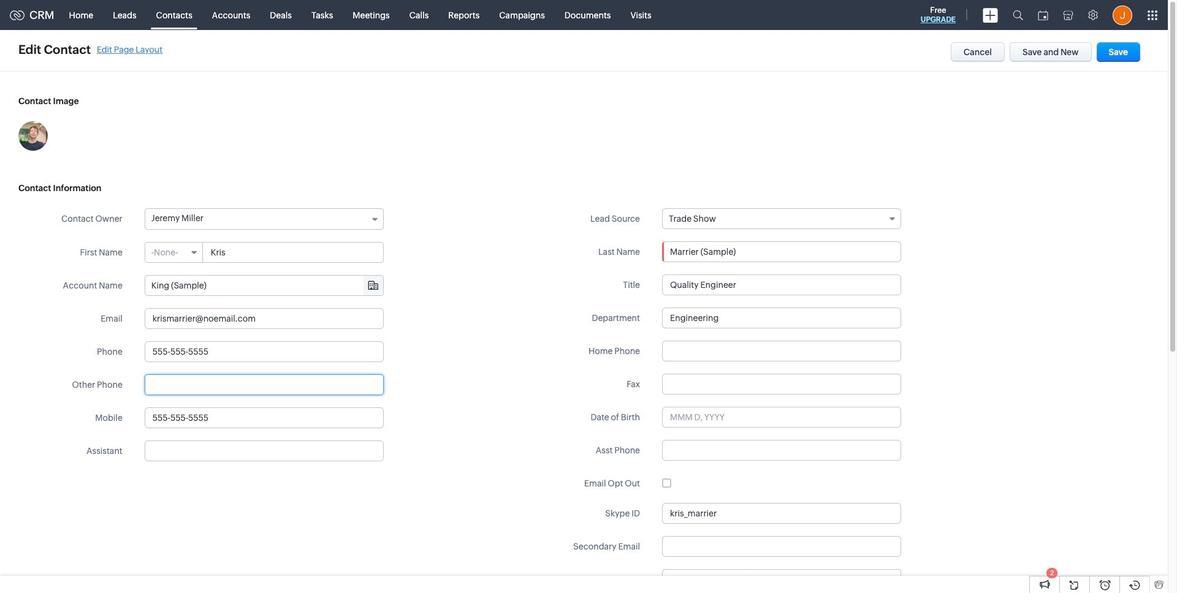 Task type: locate. For each thing, give the bounding box(es) containing it.
profile image
[[1114, 5, 1133, 25]]

create menu image
[[983, 8, 999, 22]]

None text field
[[663, 242, 902, 263], [204, 243, 383, 263], [663, 275, 902, 296], [145, 276, 383, 296], [663, 308, 902, 329], [145, 309, 384, 329], [145, 375, 384, 396], [663, 242, 902, 263], [204, 243, 383, 263], [663, 275, 902, 296], [145, 276, 383, 296], [663, 308, 902, 329], [145, 309, 384, 329], [145, 375, 384, 396]]

logo image
[[10, 10, 25, 20]]

None text field
[[663, 341, 902, 362], [145, 342, 384, 363], [663, 374, 902, 395], [145, 408, 384, 429], [663, 441, 902, 461], [145, 441, 384, 462], [663, 504, 902, 525], [663, 537, 902, 558], [679, 571, 901, 590], [663, 341, 902, 362], [145, 342, 384, 363], [663, 374, 902, 395], [145, 408, 384, 429], [663, 441, 902, 461], [145, 441, 384, 462], [663, 504, 902, 525], [663, 537, 902, 558], [679, 571, 901, 590]]

search image
[[1014, 10, 1024, 20]]

create menu element
[[976, 0, 1006, 30]]

None field
[[663, 209, 902, 229], [145, 243, 203, 263], [145, 276, 383, 296], [663, 209, 902, 229], [145, 243, 203, 263], [145, 276, 383, 296]]

calendar image
[[1039, 10, 1049, 20]]



Task type: vqa. For each thing, say whether or not it's contained in the screenshot.
Previous Record "image"
no



Task type: describe. For each thing, give the bounding box(es) containing it.
profile element
[[1106, 0, 1141, 30]]

search element
[[1006, 0, 1031, 30]]

image image
[[18, 121, 48, 151]]

MMM D, YYYY text field
[[663, 407, 902, 428]]



